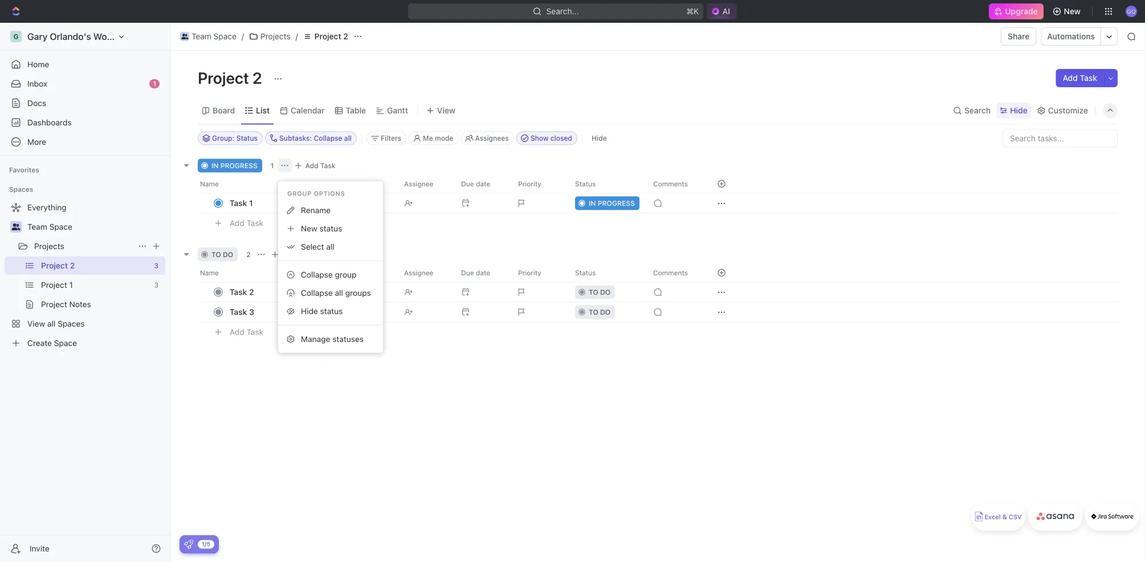 Task type: locate. For each thing, give the bounding box(es) containing it.
options
[[314, 190, 345, 197]]

1 vertical spatial hide
[[592, 134, 607, 142]]

add task
[[1063, 73, 1098, 83], [305, 162, 336, 170], [230, 219, 264, 228], [282, 251, 312, 259], [230, 327, 264, 337]]

add task up group options
[[305, 162, 336, 170]]

tree containing team space
[[5, 198, 165, 352]]

collapse up hide status
[[301, 288, 333, 298]]

add down task 1
[[230, 219, 245, 228]]

progress
[[221, 162, 258, 170]]

1 horizontal spatial /
[[296, 32, 298, 41]]

0 vertical spatial all
[[326, 242, 335, 251]]

add task down new status
[[282, 251, 312, 259]]

add down task 3
[[230, 327, 245, 337]]

all inside the select all button
[[326, 242, 335, 251]]

assignees
[[475, 134, 509, 142]]

projects link
[[246, 30, 294, 43], [34, 237, 133, 256]]

all
[[326, 242, 335, 251], [335, 288, 343, 298]]

add task down task 3
[[230, 327, 264, 337]]

1 horizontal spatial space
[[214, 32, 237, 41]]

collapse for collapse all groups
[[301, 288, 333, 298]]

1 horizontal spatial new
[[1065, 7, 1081, 16]]

0 horizontal spatial projects
[[34, 242, 64, 251]]

hide inside hide dropdown button
[[1011, 106, 1028, 115]]

status
[[320, 224, 342, 233], [320, 307, 343, 316]]

1 horizontal spatial project
[[315, 32, 342, 41]]

task down progress
[[230, 198, 247, 208]]

tree
[[5, 198, 165, 352]]

all for select
[[326, 242, 335, 251]]

0 horizontal spatial team space
[[27, 222, 72, 232]]

task 1 link
[[227, 195, 395, 212]]

projects link inside tree
[[34, 237, 133, 256]]

task up options
[[320, 162, 336, 170]]

1 vertical spatial projects link
[[34, 237, 133, 256]]

2 vertical spatial hide
[[301, 307, 318, 316]]

task down task 1
[[247, 219, 264, 228]]

favorites
[[9, 166, 39, 174]]

projects
[[261, 32, 291, 41], [34, 242, 64, 251]]

add task up "customize"
[[1063, 73, 1098, 83]]

add task button up "customize"
[[1057, 69, 1105, 87]]

status for new status
[[320, 224, 342, 233]]

new for new
[[1065, 7, 1081, 16]]

1 horizontal spatial hide
[[592, 134, 607, 142]]

to do
[[212, 251, 233, 259]]

new up select
[[301, 224, 318, 233]]

collapse up task 2 link
[[301, 270, 333, 279]]

1 vertical spatial team space
[[27, 222, 72, 232]]

status down "collapse all groups" button
[[320, 307, 343, 316]]

1 vertical spatial all
[[335, 288, 343, 298]]

add left select
[[282, 251, 295, 259]]

team space
[[192, 32, 237, 41], [27, 222, 72, 232]]

1 vertical spatial status
[[320, 307, 343, 316]]

docs link
[[5, 94, 165, 112]]

1 vertical spatial projects
[[34, 242, 64, 251]]

add for "add task" button underneath task 3
[[230, 327, 245, 337]]

1 vertical spatial collapse
[[301, 288, 333, 298]]

space
[[214, 32, 237, 41], [49, 222, 72, 232]]

team space link
[[177, 30, 239, 43], [27, 218, 163, 236]]

all left groups
[[335, 288, 343, 298]]

team right user group icon
[[192, 32, 211, 41]]

team right user group image
[[27, 222, 47, 232]]

add task for "add task" button underneath task 3
[[230, 327, 264, 337]]

2 horizontal spatial 1
[[271, 162, 274, 170]]

0 horizontal spatial projects link
[[34, 237, 133, 256]]

⌘k
[[687, 7, 699, 16]]

1 inside sidebar navigation
[[153, 80, 156, 88]]

1 vertical spatial project
[[198, 68, 249, 87]]

0 vertical spatial team
[[192, 32, 211, 41]]

upgrade
[[1006, 7, 1038, 16]]

home
[[27, 60, 49, 69]]

add task button
[[1057, 69, 1105, 87], [292, 159, 340, 173], [225, 216, 268, 230], [268, 248, 317, 262], [225, 325, 268, 339]]

user group image
[[181, 34, 188, 39]]

projects inside tree
[[34, 242, 64, 251]]

groups
[[345, 288, 371, 298]]

0 vertical spatial project 2
[[315, 32, 348, 41]]

in
[[212, 162, 219, 170]]

collapse group
[[301, 270, 357, 279]]

team space inside sidebar navigation
[[27, 222, 72, 232]]

2 horizontal spatial hide
[[1011, 106, 1028, 115]]

favorites button
[[5, 163, 44, 177]]

0 horizontal spatial team space link
[[27, 218, 163, 236]]

task
[[1081, 73, 1098, 83], [320, 162, 336, 170], [230, 198, 247, 208], [247, 219, 264, 228], [297, 251, 312, 259], [230, 287, 247, 297], [230, 307, 247, 317], [247, 327, 264, 337]]

excel & csv
[[985, 514, 1022, 521]]

gantt link
[[385, 103, 408, 119]]

1 vertical spatial team
[[27, 222, 47, 232]]

1 collapse from the top
[[301, 270, 333, 279]]

add up "customize"
[[1063, 73, 1078, 83]]

task up "customize"
[[1081, 73, 1098, 83]]

1 vertical spatial space
[[49, 222, 72, 232]]

add task down task 1
[[230, 219, 264, 228]]

automations
[[1048, 32, 1096, 41]]

1 horizontal spatial project 2
[[315, 32, 348, 41]]

1 vertical spatial new
[[301, 224, 318, 233]]

table
[[346, 106, 366, 115]]

collapse for collapse group
[[301, 270, 333, 279]]

all right select
[[326, 242, 335, 251]]

0 vertical spatial hide
[[1011, 106, 1028, 115]]

docs
[[27, 98, 46, 108]]

manage statuses
[[301, 334, 364, 344]]

0 horizontal spatial /
[[242, 32, 244, 41]]

hide status button
[[283, 302, 379, 321]]

1
[[153, 80, 156, 88], [271, 162, 274, 170], [249, 198, 253, 208]]

calendar link
[[289, 103, 325, 119]]

0 vertical spatial new
[[1065, 7, 1081, 16]]

1 horizontal spatial projects link
[[246, 30, 294, 43]]

task 2 link
[[227, 284, 395, 301]]

1 horizontal spatial team
[[192, 32, 211, 41]]

space right user group image
[[49, 222, 72, 232]]

status for hide status
[[320, 307, 343, 316]]

0 vertical spatial projects link
[[246, 30, 294, 43]]

group
[[335, 270, 357, 279]]

collapse inside "collapse all groups" button
[[301, 288, 333, 298]]

0 vertical spatial 1
[[153, 80, 156, 88]]

collapse all groups button
[[283, 284, 379, 302]]

0 horizontal spatial space
[[49, 222, 72, 232]]

0 horizontal spatial new
[[301, 224, 318, 233]]

1 vertical spatial team space link
[[27, 218, 163, 236]]

0 vertical spatial projects
[[261, 32, 291, 41]]

in progress
[[212, 162, 258, 170]]

new up automations
[[1065, 7, 1081, 16]]

list
[[256, 106, 270, 115]]

share button
[[1002, 27, 1037, 46]]

group
[[287, 190, 312, 197]]

2
[[344, 32, 348, 41], [253, 68, 262, 87], [246, 251, 251, 259], [249, 287, 254, 297]]

add
[[1063, 73, 1078, 83], [305, 162, 319, 170], [230, 219, 245, 228], [282, 251, 295, 259], [230, 327, 245, 337]]

rename button
[[283, 201, 379, 220]]

sidebar navigation
[[0, 23, 171, 562]]

customize
[[1049, 106, 1089, 115]]

2 collapse from the top
[[301, 288, 333, 298]]

0 vertical spatial status
[[320, 224, 342, 233]]

team
[[192, 32, 211, 41], [27, 222, 47, 232]]

hide inside hide button
[[592, 134, 607, 142]]

collapse inside 'collapse group' button
[[301, 270, 333, 279]]

dashboards
[[27, 118, 72, 127]]

space inside sidebar navigation
[[49, 222, 72, 232]]

collapse
[[301, 270, 333, 279], [301, 288, 333, 298]]

0 horizontal spatial all
[[326, 242, 335, 251]]

1 vertical spatial project 2
[[198, 68, 266, 87]]

all inside "collapse all groups" button
[[335, 288, 343, 298]]

new button
[[1049, 2, 1088, 21]]

0 horizontal spatial team
[[27, 222, 47, 232]]

team space right user group image
[[27, 222, 72, 232]]

1 horizontal spatial 1
[[249, 198, 253, 208]]

share
[[1008, 32, 1030, 41]]

team space right user group icon
[[192, 32, 237, 41]]

dashboards link
[[5, 113, 165, 132]]

project 2
[[315, 32, 348, 41], [198, 68, 266, 87]]

&
[[1003, 514, 1008, 521]]

add for "add task" button underneath task 1
[[230, 219, 245, 228]]

0 horizontal spatial 1
[[153, 80, 156, 88]]

0 horizontal spatial project
[[198, 68, 249, 87]]

1 horizontal spatial all
[[335, 288, 343, 298]]

project
[[315, 32, 342, 41], [198, 68, 249, 87]]

0 vertical spatial collapse
[[301, 270, 333, 279]]

select
[[301, 242, 324, 251]]

select all
[[301, 242, 335, 251]]

/
[[242, 32, 244, 41], [296, 32, 298, 41]]

0 vertical spatial team space
[[192, 32, 237, 41]]

hide
[[1011, 106, 1028, 115], [592, 134, 607, 142], [301, 307, 318, 316]]

inbox
[[27, 79, 47, 88]]

hide inside hide status button
[[301, 307, 318, 316]]

group options
[[287, 190, 345, 197]]

excel
[[985, 514, 1001, 521]]

new
[[1065, 7, 1081, 16], [301, 224, 318, 233]]

status down rename button
[[320, 224, 342, 233]]

select all button
[[283, 238, 379, 256]]

space right user group icon
[[214, 32, 237, 41]]

0 vertical spatial team space link
[[177, 30, 239, 43]]

csv
[[1009, 514, 1022, 521]]

0 horizontal spatial hide
[[301, 307, 318, 316]]



Task type: describe. For each thing, give the bounding box(es) containing it.
collapse all groups
[[301, 288, 371, 298]]

hide for hide status
[[301, 307, 318, 316]]

automations button
[[1042, 28, 1101, 45]]

3
[[249, 307, 254, 317]]

hide status
[[301, 307, 343, 316]]

search...
[[547, 7, 579, 16]]

excel & csv link
[[972, 502, 1026, 531]]

board
[[213, 106, 235, 115]]

new status button
[[283, 220, 379, 238]]

home link
[[5, 55, 165, 74]]

hide button
[[587, 131, 612, 145]]

task down 3
[[247, 327, 264, 337]]

task 1
[[230, 198, 253, 208]]

manage statuses button
[[283, 330, 379, 348]]

table link
[[344, 103, 366, 119]]

2 vertical spatial 1
[[249, 198, 253, 208]]

2 / from the left
[[296, 32, 298, 41]]

Search tasks... text field
[[1004, 130, 1118, 147]]

search
[[965, 106, 991, 115]]

1 horizontal spatial team space link
[[177, 30, 239, 43]]

hide for hide button
[[592, 134, 607, 142]]

add task for "add task" button underneath task 1
[[230, 219, 264, 228]]

customize button
[[1034, 103, 1092, 119]]

add up group options
[[305, 162, 319, 170]]

1 vertical spatial 1
[[271, 162, 274, 170]]

hide button
[[997, 103, 1032, 119]]

add task button down task 1
[[225, 216, 268, 230]]

task down new status
[[297, 251, 312, 259]]

to
[[212, 251, 221, 259]]

project 2 link
[[300, 30, 351, 43]]

1 horizontal spatial projects
[[261, 32, 291, 41]]

all for collapse
[[335, 288, 343, 298]]

user group image
[[12, 224, 20, 230]]

list link
[[254, 103, 270, 119]]

new status
[[301, 224, 342, 233]]

statuses
[[333, 334, 364, 344]]

1 horizontal spatial team space
[[192, 32, 237, 41]]

1 / from the left
[[242, 32, 244, 41]]

0 vertical spatial project
[[315, 32, 342, 41]]

task left 3
[[230, 307, 247, 317]]

do
[[223, 251, 233, 259]]

add task for "add task" button above "customize"
[[1063, 73, 1098, 83]]

task 3
[[230, 307, 254, 317]]

0 horizontal spatial project 2
[[198, 68, 266, 87]]

add for "add task" button above "customize"
[[1063, 73, 1078, 83]]

onboarding checklist button element
[[184, 540, 193, 549]]

invite
[[30, 544, 49, 554]]

onboarding checklist button image
[[184, 540, 193, 549]]

manage
[[301, 334, 331, 344]]

add task button up group options
[[292, 159, 340, 173]]

task 3 link
[[227, 304, 395, 321]]

calendar
[[291, 106, 325, 115]]

new for new status
[[301, 224, 318, 233]]

search button
[[950, 103, 995, 119]]

upgrade link
[[990, 3, 1044, 19]]

team inside sidebar navigation
[[27, 222, 47, 232]]

rename
[[301, 206, 331, 215]]

spaces
[[9, 185, 33, 193]]

collapse group button
[[283, 266, 379, 284]]

task up task 3
[[230, 287, 247, 297]]

0 vertical spatial space
[[214, 32, 237, 41]]

task 2
[[230, 287, 254, 297]]

add task button down task 3
[[225, 325, 268, 339]]

1/5
[[202, 541, 210, 548]]

tree inside sidebar navigation
[[5, 198, 165, 352]]

assignees button
[[461, 131, 514, 145]]

board link
[[210, 103, 235, 119]]

add task button down new status
[[268, 248, 317, 262]]

gantt
[[387, 106, 408, 115]]



Task type: vqa. For each thing, say whether or not it's contained in the screenshot.
3
yes



